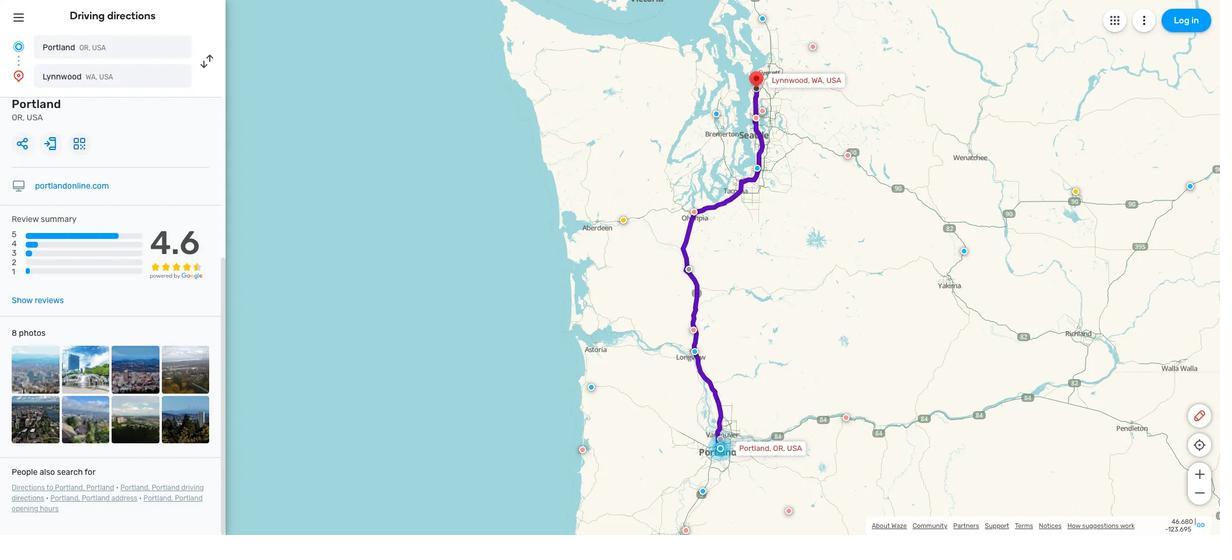 Task type: locate. For each thing, give the bounding box(es) containing it.
portland, portland opening hours
[[12, 495, 203, 513]]

1 horizontal spatial directions
[[107, 9, 156, 22]]

wa, for lynnwood,
[[812, 76, 825, 85]]

portland, for portland, portland opening hours
[[144, 495, 173, 503]]

portland, or, usa
[[740, 444, 803, 453]]

wa, inside lynnwood wa, usa
[[86, 73, 98, 81]]

1 horizontal spatial wa,
[[812, 76, 825, 85]]

support link
[[985, 522, 1010, 530]]

support
[[985, 522, 1010, 530]]

pencil image
[[1193, 409, 1207, 423]]

people also search for
[[12, 468, 96, 478]]

0 vertical spatial or,
[[79, 44, 90, 52]]

portland,
[[740, 444, 772, 453], [55, 484, 85, 492], [120, 484, 150, 492], [50, 495, 80, 503], [144, 495, 173, 503]]

image 1 of portland, portland image
[[12, 346, 59, 394]]

for
[[85, 468, 96, 478]]

image 6 of portland, portland image
[[62, 396, 109, 444]]

police image
[[754, 165, 761, 172], [1187, 183, 1194, 190], [961, 248, 968, 255]]

current location image
[[12, 40, 26, 54]]

0 vertical spatial road closed image
[[753, 115, 760, 122]]

partners link
[[954, 522, 980, 530]]

directions to portland, portland
[[12, 484, 114, 492]]

46.680
[[1172, 519, 1194, 526]]

portland, for portland, or, usa
[[740, 444, 772, 453]]

about waze link
[[872, 522, 907, 530]]

4.6
[[150, 224, 200, 263]]

1 horizontal spatial or,
[[79, 44, 90, 52]]

lynnwood wa, usa
[[43, 72, 113, 82]]

1 vertical spatial directions
[[12, 495, 44, 503]]

2 vertical spatial or,
[[774, 444, 786, 453]]

image 5 of portland, portland image
[[12, 396, 59, 444]]

portland, inside portland, portland opening hours
[[144, 495, 173, 503]]

0 horizontal spatial or,
[[12, 113, 25, 123]]

image 2 of portland, portland image
[[62, 346, 109, 394]]

0 horizontal spatial road closed image
[[683, 527, 690, 534]]

directions
[[107, 9, 156, 22], [12, 495, 44, 503]]

4
[[12, 239, 17, 249]]

work
[[1121, 522, 1135, 530]]

directions right the driving
[[107, 9, 156, 22]]

portland or, usa down location image
[[12, 97, 61, 123]]

directions down directions
[[12, 495, 44, 503]]

directions
[[12, 484, 45, 492]]

people
[[12, 468, 38, 478]]

0 vertical spatial directions
[[107, 9, 156, 22]]

1 vertical spatial or,
[[12, 113, 25, 123]]

portland inside portland, portland opening hours
[[175, 495, 203, 503]]

notices
[[1040, 522, 1062, 530]]

review summary
[[12, 215, 77, 225]]

portlandonline.com
[[35, 181, 109, 191]]

0 horizontal spatial wa,
[[86, 73, 98, 81]]

8
[[12, 329, 17, 339]]

how
[[1068, 522, 1081, 530]]

opening
[[12, 505, 38, 513]]

road closed image
[[753, 115, 760, 122], [786, 508, 793, 515], [683, 527, 690, 534]]

portland or, usa
[[43, 43, 106, 53], [12, 97, 61, 123]]

2 vertical spatial police image
[[961, 248, 968, 255]]

wa, right "lynnwood," at the top of page
[[812, 76, 825, 85]]

police image
[[759, 15, 766, 22], [713, 110, 720, 118], [692, 348, 699, 355], [588, 384, 595, 391], [700, 488, 707, 495]]

1 horizontal spatial road closed image
[[753, 115, 760, 122]]

or,
[[79, 44, 90, 52], [12, 113, 25, 123], [774, 444, 786, 453]]

usa
[[92, 44, 106, 52], [99, 73, 113, 81], [827, 76, 842, 85], [27, 113, 43, 123], [787, 444, 803, 453]]

1 horizontal spatial hazard image
[[1073, 188, 1080, 195]]

portland, inside portland, portland driving directions
[[120, 484, 150, 492]]

1 vertical spatial police image
[[1187, 183, 1194, 190]]

0 horizontal spatial directions
[[12, 495, 44, 503]]

0 vertical spatial hazard image
[[1073, 188, 1080, 195]]

123.695
[[1169, 526, 1192, 534]]

portland
[[43, 43, 75, 53], [12, 97, 61, 111], [86, 484, 114, 492], [152, 484, 180, 492], [82, 495, 110, 503], [175, 495, 203, 503]]

portland or, usa up lynnwood wa, usa
[[43, 43, 106, 53]]

1 vertical spatial hazard image
[[620, 217, 627, 224]]

notices link
[[1040, 522, 1062, 530]]

2
[[12, 258, 16, 268]]

hours
[[40, 505, 59, 513]]

image 8 of portland, portland image
[[162, 396, 209, 444]]

road closed image
[[810, 43, 817, 50], [759, 108, 766, 115], [845, 152, 852, 159], [691, 209, 698, 216], [690, 327, 697, 334], [843, 415, 850, 422], [717, 436, 724, 443], [717, 443, 724, 450], [579, 447, 586, 454]]

wa,
[[86, 73, 98, 81], [812, 76, 825, 85]]

2 horizontal spatial road closed image
[[786, 508, 793, 515]]

2 vertical spatial road closed image
[[683, 527, 690, 534]]

wa, right 'lynnwood'
[[86, 73, 98, 81]]

image 3 of portland, portland image
[[112, 346, 159, 394]]

portland, for portland, portland driving directions
[[120, 484, 150, 492]]

wa, for lynnwood
[[86, 73, 98, 81]]

how suggestions work link
[[1068, 522, 1135, 530]]

usa inside lynnwood wa, usa
[[99, 73, 113, 81]]

hazard image
[[1073, 188, 1080, 195], [620, 217, 627, 224]]

also
[[40, 468, 55, 478]]

|
[[1195, 519, 1197, 526]]

waze
[[892, 522, 907, 530]]

accident image
[[686, 266, 693, 273]]

0 horizontal spatial police image
[[754, 165, 761, 172]]

driving directions
[[70, 9, 156, 22]]

1 vertical spatial portland or, usa
[[12, 97, 61, 123]]

2 horizontal spatial or,
[[774, 444, 786, 453]]



Task type: describe. For each thing, give the bounding box(es) containing it.
portland, for portland, portland address
[[50, 495, 80, 503]]

lynnwood
[[43, 72, 82, 82]]

portland inside portland, portland driving directions
[[152, 484, 180, 492]]

zoom in image
[[1193, 468, 1208, 482]]

about waze community partners support terms notices how suggestions work
[[872, 522, 1135, 530]]

lynnwood,
[[772, 76, 810, 85]]

0 vertical spatial portland or, usa
[[43, 43, 106, 53]]

partners
[[954, 522, 980, 530]]

terms link
[[1016, 522, 1034, 530]]

directions to portland, portland link
[[12, 484, 114, 492]]

portland, portland driving directions
[[12, 484, 204, 503]]

image 7 of portland, portland image
[[112, 396, 159, 444]]

review
[[12, 215, 39, 225]]

lynnwood, wa, usa
[[772, 76, 842, 85]]

portland, portland address link
[[50, 495, 137, 503]]

-
[[1166, 526, 1169, 534]]

location image
[[12, 69, 26, 83]]

5 4 3 2 1
[[12, 230, 17, 277]]

directions inside portland, portland driving directions
[[12, 495, 44, 503]]

portlandonline.com link
[[35, 181, 109, 191]]

to
[[46, 484, 53, 492]]

1 horizontal spatial police image
[[961, 248, 968, 255]]

link image
[[1197, 521, 1206, 530]]

photos
[[19, 329, 45, 339]]

community link
[[913, 522, 948, 530]]

3
[[12, 249, 17, 259]]

zoom out image
[[1193, 486, 1208, 500]]

5
[[12, 230, 17, 240]]

driving
[[181, 484, 204, 492]]

computer image
[[12, 179, 26, 194]]

portland, portland driving directions link
[[12, 484, 204, 503]]

0 vertical spatial police image
[[754, 165, 761, 172]]

community
[[913, 522, 948, 530]]

2 horizontal spatial police image
[[1187, 183, 1194, 190]]

search
[[57, 468, 83, 478]]

summary
[[41, 215, 77, 225]]

8 photos
[[12, 329, 45, 339]]

address
[[111, 495, 137, 503]]

1
[[12, 267, 15, 277]]

0 horizontal spatial hazard image
[[620, 217, 627, 224]]

1 vertical spatial road closed image
[[786, 508, 793, 515]]

46.680 | -123.695
[[1166, 519, 1197, 534]]

terms
[[1016, 522, 1034, 530]]

suggestions
[[1083, 522, 1119, 530]]

image 4 of portland, portland image
[[162, 346, 209, 394]]

driving
[[70, 9, 105, 22]]

show reviews
[[12, 296, 64, 306]]

reviews
[[35, 296, 64, 306]]

about
[[872, 522, 890, 530]]

show
[[12, 296, 33, 306]]

portland, portland opening hours link
[[12, 495, 203, 513]]

portland, portland address
[[50, 495, 137, 503]]



Task type: vqa. For each thing, say whether or not it's contained in the screenshot.
Partners
yes



